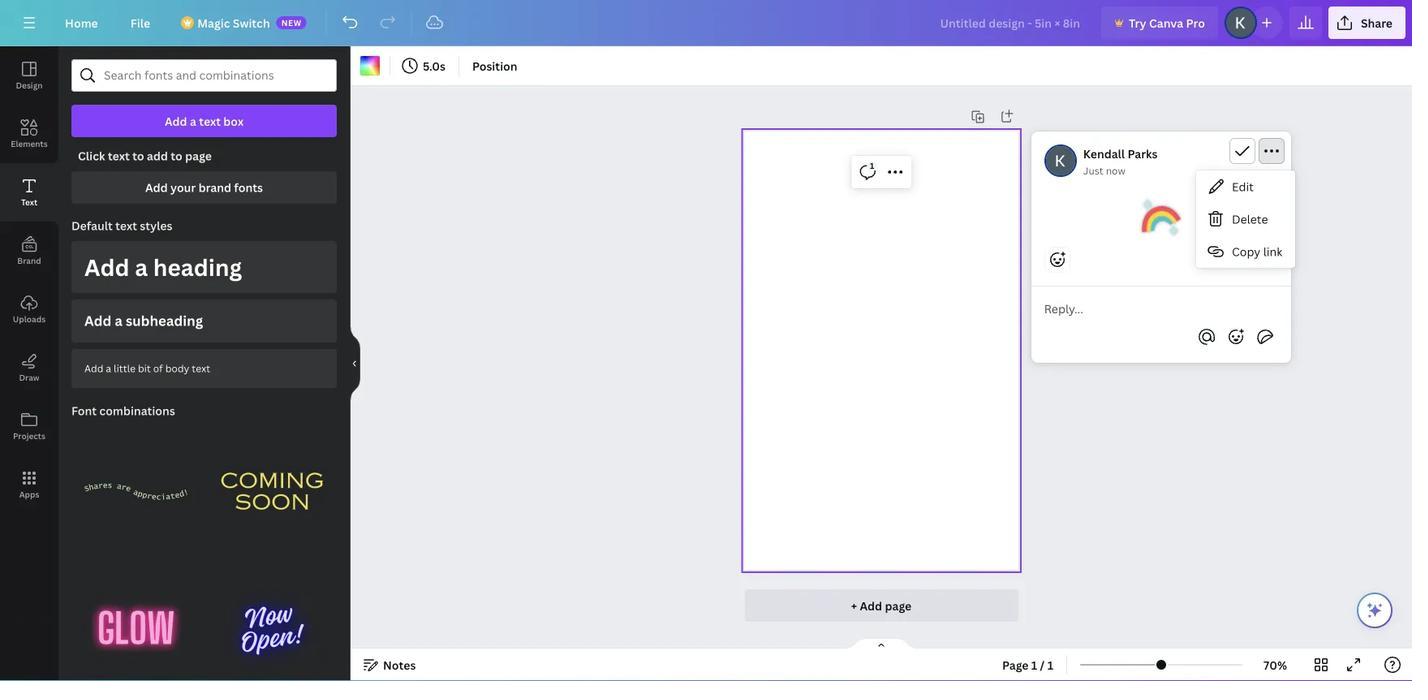 Task type: vqa. For each thing, say whether or not it's contained in the screenshot.
COOKIES
no



Task type: locate. For each thing, give the bounding box(es) containing it.
add left little
[[84, 362, 103, 375]]

1
[[870, 160, 875, 171], [1032, 657, 1038, 673], [1048, 657, 1054, 673]]

add up add
[[165, 113, 187, 129]]

bit
[[138, 362, 151, 375]]

page inside + add page 'button'
[[885, 598, 912, 613]]

menu containing edit
[[1197, 170, 1296, 268]]

add for add a heading
[[84, 252, 130, 283]]

fonts
[[234, 180, 263, 195]]

a
[[190, 113, 196, 129], [135, 252, 148, 283], [115, 311, 122, 330], [106, 362, 111, 375]]

add a little bit of body text button
[[71, 349, 337, 388]]

add a text box
[[165, 113, 244, 129]]

text
[[199, 113, 221, 129], [108, 148, 130, 164], [115, 218, 137, 233], [192, 362, 210, 375]]

body
[[165, 362, 189, 375]]

main menu bar
[[0, 0, 1413, 46]]

magic
[[197, 15, 230, 30]]

menu
[[1197, 170, 1296, 268]]

a inside button
[[135, 252, 148, 283]]

0 horizontal spatial page
[[185, 148, 212, 164]]

canva
[[1150, 15, 1184, 30]]

text right body
[[192, 362, 210, 375]]

file
[[131, 15, 150, 30]]

0 horizontal spatial to
[[132, 148, 144, 164]]

notes button
[[357, 652, 423, 678]]

a inside add a little bit of body text button
[[106, 362, 111, 375]]

1 horizontal spatial to
[[171, 148, 182, 164]]

0 vertical spatial page
[[185, 148, 212, 164]]

a left subheading
[[115, 311, 122, 330]]

add inside 'button'
[[860, 598, 883, 613]]

position button
[[466, 53, 524, 79]]

a for subheading
[[115, 311, 122, 330]]

expressing gratitude image
[[1142, 198, 1181, 237]]

uploads button
[[0, 280, 58, 339]]

switch
[[233, 15, 270, 30]]

a for little
[[106, 362, 111, 375]]

click text to add to page
[[78, 148, 212, 164]]

0 horizontal spatial 1
[[870, 160, 875, 171]]

magic switch
[[197, 15, 270, 30]]

a for text
[[190, 113, 196, 129]]

2 to from the left
[[171, 148, 182, 164]]

add left your
[[145, 180, 168, 195]]

try canva pro button
[[1102, 6, 1218, 39]]

to
[[132, 148, 144, 164], [171, 148, 182, 164]]

+ add page button
[[745, 589, 1019, 622]]

1 inside button
[[870, 160, 875, 171]]

add your brand fonts button
[[71, 171, 337, 204]]

add for add a subheading
[[84, 311, 112, 330]]

font combinations
[[71, 403, 175, 418]]

page up show pages image at the right bottom of page
[[885, 598, 912, 613]]

#ffffff image
[[360, 56, 380, 76]]

a left little
[[106, 362, 111, 375]]

page 1 / 1
[[1003, 657, 1054, 673]]

add inside button
[[84, 252, 130, 283]]

add a heading
[[84, 252, 242, 283]]

2 horizontal spatial 1
[[1048, 657, 1054, 673]]

add a text box button
[[71, 105, 337, 137]]

pro
[[1187, 15, 1205, 30]]

a inside add a subheading button
[[115, 311, 122, 330]]

add right + in the bottom right of the page
[[860, 598, 883, 613]]

page up add your brand fonts
[[185, 148, 212, 164]]

70%
[[1264, 657, 1288, 673]]

to left add
[[132, 148, 144, 164]]

1 horizontal spatial page
[[885, 598, 912, 613]]

page
[[185, 148, 212, 164], [885, 598, 912, 613]]

add a little bit of body text
[[84, 362, 210, 375]]

+
[[851, 598, 857, 613]]

subheading
[[126, 311, 203, 330]]

of
[[153, 362, 163, 375]]

little
[[114, 362, 136, 375]]

font
[[71, 403, 97, 418]]

add your brand fonts
[[145, 180, 263, 195]]

add left subheading
[[84, 311, 112, 330]]

add a subheading
[[84, 311, 203, 330]]

copy link button
[[1197, 235, 1296, 268]]

1 horizontal spatial 1
[[1032, 657, 1038, 673]]

a down the styles
[[135, 252, 148, 283]]

elements button
[[0, 105, 58, 163]]

a left 'box'
[[190, 113, 196, 129]]

add down the default
[[84, 252, 130, 283]]

kendall
[[1084, 146, 1125, 161]]

canva assistant image
[[1366, 601, 1385, 620]]

text right click
[[108, 148, 130, 164]]

heading
[[153, 252, 242, 283]]

a inside the 'add a text box' button
[[190, 113, 196, 129]]

text button
[[0, 163, 58, 222]]

design
[[16, 80, 43, 91]]

projects
[[13, 430, 45, 441]]

add
[[147, 148, 168, 164]]

your
[[171, 180, 196, 195]]

new
[[281, 17, 302, 28]]

draw
[[19, 372, 39, 383]]

click
[[78, 148, 105, 164]]

try
[[1129, 15, 1147, 30]]

add
[[165, 113, 187, 129], [145, 180, 168, 195], [84, 252, 130, 283], [84, 311, 112, 330], [84, 362, 103, 375], [860, 598, 883, 613]]

1 vertical spatial page
[[885, 598, 912, 613]]

+ add page
[[851, 598, 912, 613]]

Search fonts and combinations search field
[[104, 60, 304, 91]]

edit button
[[1197, 170, 1296, 203]]

text left the styles
[[115, 218, 137, 233]]

to right add
[[171, 148, 182, 164]]



Task type: describe. For each thing, give the bounding box(es) containing it.
1 button
[[855, 159, 881, 185]]

text
[[21, 196, 37, 207]]

70% button
[[1249, 652, 1302, 678]]

default
[[71, 218, 113, 233]]

home
[[65, 15, 98, 30]]

styles
[[140, 218, 173, 233]]

page
[[1003, 657, 1029, 673]]

Reply draft. Add a reply or @mention. text field
[[1045, 300, 1278, 317]]

add a subheading button
[[71, 300, 337, 342]]

file button
[[118, 6, 163, 39]]

link
[[1264, 244, 1283, 259]]

add for add a little bit of body text
[[84, 362, 103, 375]]

just
[[1084, 164, 1104, 177]]

position
[[472, 58, 518, 73]]

add for add a text box
[[165, 113, 187, 129]]

delete button
[[1197, 203, 1296, 235]]

projects button
[[0, 397, 58, 455]]

edit
[[1232, 179, 1254, 194]]

show pages image
[[843, 637, 921, 650]]

elements
[[11, 138, 48, 149]]

apps button
[[0, 455, 58, 514]]

5.0s button
[[397, 53, 452, 79]]

kendall parks just now
[[1084, 146, 1158, 177]]

hide image
[[350, 325, 360, 403]]

copy
[[1232, 244, 1261, 259]]

uploads
[[13, 313, 46, 324]]

notes
[[383, 657, 416, 673]]

add for add your brand fonts
[[145, 180, 168, 195]]

brand button
[[0, 222, 58, 280]]

home link
[[52, 6, 111, 39]]

side panel tab list
[[0, 46, 58, 514]]

Design title text field
[[928, 6, 1095, 39]]

delete
[[1232, 211, 1268, 227]]

brand
[[17, 255, 41, 266]]

brand
[[199, 180, 231, 195]]

try canva pro
[[1129, 15, 1205, 30]]

text left 'box'
[[199, 113, 221, 129]]

5.0s
[[423, 58, 446, 73]]

parks
[[1128, 146, 1158, 161]]

draw button
[[0, 339, 58, 397]]

a for heading
[[135, 252, 148, 283]]

combinations
[[99, 403, 175, 418]]

now
[[1106, 164, 1126, 177]]

design button
[[0, 46, 58, 105]]

add a heading button
[[71, 241, 337, 293]]

copy link
[[1232, 244, 1283, 259]]

/
[[1040, 657, 1045, 673]]

share button
[[1329, 6, 1406, 39]]

box
[[223, 113, 244, 129]]

apps
[[19, 489, 39, 500]]

share
[[1361, 15, 1393, 30]]

1 to from the left
[[132, 148, 144, 164]]

default text styles
[[71, 218, 173, 233]]



